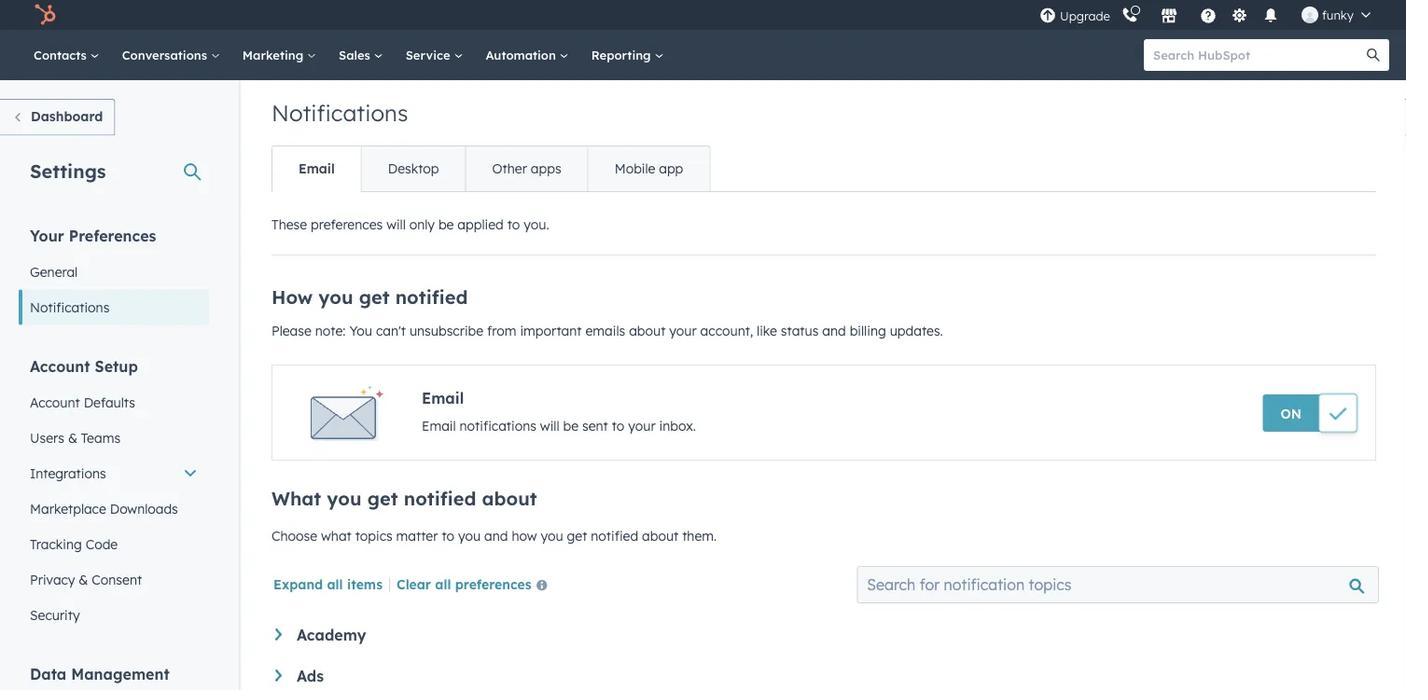 Task type: locate. For each thing, give the bounding box(es) containing it.
hubspot image
[[34, 4, 56, 26]]

you up note:
[[319, 286, 353, 309]]

account
[[30, 357, 90, 376], [30, 394, 80, 411]]

2 horizontal spatial to
[[612, 418, 625, 434]]

automation
[[486, 47, 560, 63]]

0 horizontal spatial preferences
[[311, 217, 383, 233]]

about up how
[[482, 487, 537, 511]]

1 vertical spatial notifications
[[30, 299, 110, 315]]

1 vertical spatial your
[[628, 418, 656, 434]]

contacts link
[[22, 30, 111, 80]]

choose
[[272, 528, 317, 545]]

notifications down general at left top
[[30, 299, 110, 315]]

0 vertical spatial email
[[299, 161, 335, 177]]

0 horizontal spatial &
[[68, 430, 77, 446]]

your
[[669, 323, 697, 339], [628, 418, 656, 434]]

other apps
[[492, 161, 562, 177]]

your left inbox.
[[628, 418, 656, 434]]

desktop button
[[361, 147, 465, 191]]

your preferences element
[[19, 225, 209, 325]]

notified up unsubscribe
[[395, 286, 468, 309]]

be right only on the top of the page
[[439, 217, 454, 233]]

can't
[[376, 323, 406, 339]]

marketplaces image
[[1161, 8, 1178, 25]]

security link
[[19, 598, 209, 633]]

caret image inside academy dropdown button
[[275, 629, 282, 641]]

1 vertical spatial be
[[563, 418, 579, 434]]

about left the them.
[[642, 528, 679, 545]]

notifications
[[460, 418, 537, 434]]

notified
[[395, 286, 468, 309], [404, 487, 476, 511], [591, 528, 639, 545]]

you up what
[[327, 487, 362, 511]]

0 vertical spatial to
[[507, 217, 520, 233]]

account inside 'link'
[[30, 394, 80, 411]]

email up notifications
[[422, 389, 464, 408]]

notified left the them.
[[591, 528, 639, 545]]

caret image inside "ads" dropdown button
[[275, 670, 282, 682]]

all inside button
[[435, 576, 451, 592]]

1 vertical spatial will
[[540, 418, 560, 434]]

desktop
[[388, 161, 439, 177]]

account up users at the bottom left of page
[[30, 394, 80, 411]]

defaults
[[84, 394, 135, 411]]

clear
[[397, 576, 431, 592]]

funky town image
[[1302, 7, 1319, 23]]

caret image for academy
[[275, 629, 282, 641]]

contacts
[[34, 47, 90, 63]]

about
[[629, 323, 666, 339], [482, 487, 537, 511], [642, 528, 679, 545]]

1 horizontal spatial your
[[669, 323, 697, 339]]

1 vertical spatial and
[[484, 528, 508, 545]]

upgrade image
[[1040, 8, 1056, 25]]

1 vertical spatial preferences
[[455, 576, 532, 592]]

preferences
[[69, 226, 156, 245]]

search image
[[1367, 49, 1380, 62]]

choose what topics matter to you and how you get notified about them.
[[272, 528, 717, 545]]

will for only
[[387, 217, 406, 233]]

and left how
[[484, 528, 508, 545]]

1 horizontal spatial all
[[435, 576, 451, 592]]

account setup
[[30, 357, 138, 376]]

1 horizontal spatial and
[[823, 323, 846, 339]]

0 vertical spatial about
[[629, 323, 666, 339]]

your left account,
[[669, 323, 697, 339]]

reporting link
[[580, 30, 675, 80]]

0 vertical spatial notified
[[395, 286, 468, 309]]

you.
[[524, 217, 549, 233]]

1 account from the top
[[30, 357, 90, 376]]

1 caret image from the top
[[275, 629, 282, 641]]

preferences down choose what topics matter to you and how you get notified about them.
[[455, 576, 532, 592]]

notified up "matter"
[[404, 487, 476, 511]]

1 vertical spatial &
[[79, 572, 88, 588]]

expand all items button
[[273, 576, 383, 592]]

preferences right these
[[311, 217, 383, 233]]

will left only on the top of the page
[[387, 217, 406, 233]]

1 vertical spatial get
[[367, 487, 398, 511]]

to
[[507, 217, 520, 233], [612, 418, 625, 434], [442, 528, 455, 545]]

academy button
[[275, 626, 1373, 645]]

0 vertical spatial caret image
[[275, 629, 282, 641]]

what
[[321, 528, 352, 545]]

1 horizontal spatial to
[[507, 217, 520, 233]]

to left you.
[[507, 217, 520, 233]]

emails
[[586, 323, 626, 339]]

& right users at the bottom left of page
[[68, 430, 77, 446]]

and
[[823, 323, 846, 339], [484, 528, 508, 545]]

account,
[[701, 323, 753, 339]]

settings link
[[1228, 5, 1252, 25]]

notifications link
[[19, 290, 209, 325]]

0 vertical spatial and
[[823, 323, 846, 339]]

1 vertical spatial notified
[[404, 487, 476, 511]]

0 vertical spatial account
[[30, 357, 90, 376]]

settings image
[[1231, 8, 1248, 25]]

0 horizontal spatial notifications
[[30, 299, 110, 315]]

2 vertical spatial to
[[442, 528, 455, 545]]

dashboard
[[31, 108, 103, 125]]

email inside email button
[[299, 161, 335, 177]]

marketing link
[[231, 30, 328, 80]]

matter
[[396, 528, 438, 545]]

integrations button
[[19, 456, 209, 491]]

sales link
[[328, 30, 394, 80]]

navigation
[[272, 146, 711, 192]]

users
[[30, 430, 64, 446]]

be left sent
[[563, 418, 579, 434]]

0 horizontal spatial be
[[439, 217, 454, 233]]

tracking
[[30, 536, 82, 553]]

1 all from the left
[[327, 576, 343, 592]]

0 vertical spatial will
[[387, 217, 406, 233]]

please
[[272, 323, 312, 339]]

0 vertical spatial be
[[439, 217, 454, 233]]

caret image left academy
[[275, 629, 282, 641]]

email
[[299, 161, 335, 177], [422, 389, 464, 408], [422, 418, 456, 434]]

get up topics
[[367, 487, 398, 511]]

notifications
[[272, 99, 408, 127], [30, 299, 110, 315]]

expand
[[273, 576, 323, 592]]

2 account from the top
[[30, 394, 80, 411]]

expand all items
[[273, 576, 383, 592]]

please note: you can't unsubscribe from important emails about your account, like status and billing updates.
[[272, 323, 943, 339]]

apps
[[531, 161, 562, 177]]

account up account defaults
[[30, 357, 90, 376]]

all for clear
[[435, 576, 451, 592]]

your preferences
[[30, 226, 156, 245]]

you up clear all preferences
[[458, 528, 481, 545]]

email button
[[273, 147, 361, 191]]

1 vertical spatial caret image
[[275, 670, 282, 682]]

settings
[[30, 159, 106, 182]]

1 horizontal spatial &
[[79, 572, 88, 588]]

get up you
[[359, 286, 390, 309]]

conversations link
[[111, 30, 231, 80]]

email left notifications
[[422, 418, 456, 434]]

will left sent
[[540, 418, 560, 434]]

caret image left ads
[[275, 670, 282, 682]]

to right "matter"
[[442, 528, 455, 545]]

0 vertical spatial get
[[359, 286, 390, 309]]

&
[[68, 430, 77, 446], [79, 572, 88, 588]]

menu
[[1038, 0, 1384, 30]]

0 vertical spatial preferences
[[311, 217, 383, 233]]

mobile
[[615, 161, 656, 177]]

2 vertical spatial about
[[642, 528, 679, 545]]

ads
[[297, 667, 324, 686]]

1 vertical spatial account
[[30, 394, 80, 411]]

0 horizontal spatial all
[[327, 576, 343, 592]]

marketplace downloads
[[30, 501, 178, 517]]

about right emails
[[629, 323, 666, 339]]

0 vertical spatial your
[[669, 323, 697, 339]]

0 vertical spatial notifications
[[272, 99, 408, 127]]

& right privacy
[[79, 572, 88, 588]]

1 horizontal spatial preferences
[[455, 576, 532, 592]]

Search HubSpot search field
[[1144, 39, 1373, 71]]

all right the clear
[[435, 576, 451, 592]]

0 horizontal spatial will
[[387, 217, 406, 233]]

service link
[[394, 30, 475, 80]]

caret image
[[275, 629, 282, 641], [275, 670, 282, 682]]

get
[[359, 286, 390, 309], [367, 487, 398, 511], [567, 528, 587, 545]]

you
[[319, 286, 353, 309], [327, 487, 362, 511], [458, 528, 481, 545], [541, 528, 563, 545]]

1 vertical spatial to
[[612, 418, 625, 434]]

get right how
[[567, 528, 587, 545]]

2 vertical spatial notified
[[591, 528, 639, 545]]

clear all preferences
[[397, 576, 532, 592]]

1 horizontal spatial will
[[540, 418, 560, 434]]

all left items
[[327, 576, 343, 592]]

notifications down sales
[[272, 99, 408, 127]]

notifications image
[[1263, 8, 1280, 25]]

only
[[410, 217, 435, 233]]

privacy & consent
[[30, 572, 142, 588]]

will
[[387, 217, 406, 233], [540, 418, 560, 434]]

2 all from the left
[[435, 576, 451, 592]]

1 horizontal spatial be
[[563, 418, 579, 434]]

help button
[[1193, 0, 1224, 30]]

users & teams
[[30, 430, 120, 446]]

email up these
[[299, 161, 335, 177]]

email notifications will be sent to your inbox.
[[422, 418, 696, 434]]

0 vertical spatial &
[[68, 430, 77, 446]]

2 caret image from the top
[[275, 670, 282, 682]]

downloads
[[110, 501, 178, 517]]

to right sent
[[612, 418, 625, 434]]

and left billing in the right top of the page
[[823, 323, 846, 339]]

tracking code
[[30, 536, 118, 553]]

1 horizontal spatial notifications
[[272, 99, 408, 127]]



Task type: vqa. For each thing, say whether or not it's contained in the screenshot.
first Link opens in a new window IMAGE
no



Task type: describe. For each thing, give the bounding box(es) containing it.
data
[[30, 665, 67, 684]]

caret image for ads
[[275, 670, 282, 682]]

users & teams link
[[19, 420, 209, 456]]

get for notifications
[[359, 286, 390, 309]]

security
[[30, 607, 80, 623]]

marketplaces button
[[1150, 0, 1189, 30]]

what
[[272, 487, 321, 511]]

academy
[[297, 626, 366, 645]]

hubspot link
[[22, 4, 70, 26]]

setup
[[95, 357, 138, 376]]

status
[[781, 323, 819, 339]]

sent
[[582, 418, 608, 434]]

get for how you get notified
[[367, 487, 398, 511]]

mobile app button
[[588, 147, 710, 191]]

other
[[492, 161, 527, 177]]

billing
[[850, 323, 886, 339]]

navigation containing email
[[272, 146, 711, 192]]

automation link
[[475, 30, 580, 80]]

general
[[30, 264, 78, 280]]

what you get notified about
[[272, 487, 537, 511]]

code
[[86, 536, 118, 553]]

marketing
[[242, 47, 307, 63]]

1 vertical spatial about
[[482, 487, 537, 511]]

you
[[349, 323, 372, 339]]

preferences inside button
[[455, 576, 532, 592]]

marketplace downloads link
[[19, 491, 209, 527]]

general link
[[19, 254, 209, 290]]

privacy
[[30, 572, 75, 588]]

notified for how you get notified
[[404, 487, 476, 511]]

0 horizontal spatial your
[[628, 418, 656, 434]]

management
[[71, 665, 170, 684]]

help image
[[1200, 8, 1217, 25]]

account defaults link
[[19, 385, 209, 420]]

how you get notified
[[272, 286, 468, 309]]

dashboard link
[[0, 99, 115, 136]]

will for be
[[540, 418, 560, 434]]

service
[[406, 47, 454, 63]]

unsubscribe
[[410, 323, 484, 339]]

2 vertical spatial get
[[567, 528, 587, 545]]

all for expand
[[327, 576, 343, 592]]

how
[[272, 286, 313, 309]]

notifications button
[[1255, 0, 1287, 30]]

them.
[[682, 528, 717, 545]]

0 horizontal spatial and
[[484, 528, 508, 545]]

funky button
[[1291, 0, 1382, 30]]

account for account setup
[[30, 357, 90, 376]]

account for account defaults
[[30, 394, 80, 411]]

inbox.
[[659, 418, 696, 434]]

on
[[1281, 406, 1302, 422]]

account setup element
[[19, 356, 209, 633]]

& for users
[[68, 430, 77, 446]]

you right how
[[541, 528, 563, 545]]

privacy & consent link
[[19, 562, 209, 598]]

conversations
[[122, 47, 211, 63]]

app
[[659, 161, 684, 177]]

topics
[[355, 528, 393, 545]]

your
[[30, 226, 64, 245]]

menu containing funky
[[1038, 0, 1384, 30]]

notifications inside notifications link
[[30, 299, 110, 315]]

teams
[[81, 430, 120, 446]]

mobile app
[[615, 161, 684, 177]]

calling icon image
[[1122, 7, 1139, 24]]

Search for notification topics search field
[[857, 567, 1380, 604]]

upgrade
[[1060, 8, 1111, 24]]

0 horizontal spatial to
[[442, 528, 455, 545]]

sales
[[339, 47, 374, 63]]

funky
[[1322, 7, 1354, 22]]

important
[[520, 323, 582, 339]]

tracking code link
[[19, 527, 209, 562]]

data management
[[30, 665, 170, 684]]

notified for notifications
[[395, 286, 468, 309]]

these preferences will only be applied to you.
[[272, 217, 549, 233]]

integrations
[[30, 465, 106, 482]]

updates.
[[890, 323, 943, 339]]

these
[[272, 217, 307, 233]]

& for privacy
[[79, 572, 88, 588]]

1 vertical spatial email
[[422, 389, 464, 408]]

reporting
[[591, 47, 655, 63]]

marketplace
[[30, 501, 106, 517]]

ads button
[[275, 667, 1373, 686]]

2 vertical spatial email
[[422, 418, 456, 434]]

note:
[[315, 323, 346, 339]]

calling icon button
[[1114, 3, 1146, 27]]

other apps button
[[465, 147, 588, 191]]

items
[[347, 576, 383, 592]]

like
[[757, 323, 777, 339]]

clear all preferences button
[[397, 575, 555, 597]]

applied
[[458, 217, 504, 233]]



